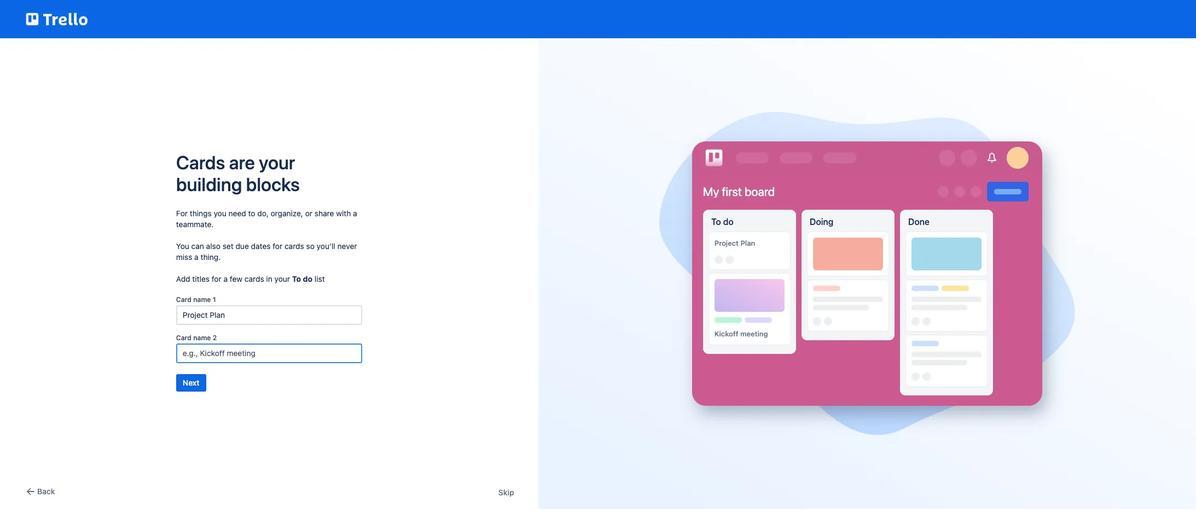 Task type: vqa. For each thing, say whether or not it's contained in the screenshot.
This member is an admin of this board. icon
no



Task type: locate. For each thing, give the bounding box(es) containing it.
a inside you can also set due dates for cards so you'll never miss a thing.
[[194, 253, 199, 262]]

list
[[315, 275, 325, 284]]

next
[[183, 379, 200, 388]]

1 horizontal spatial trello image
[[703, 147, 725, 169]]

1 horizontal spatial to
[[711, 217, 721, 227]]

cards are your building blocks
[[176, 152, 300, 195]]

1 name from the top
[[193, 296, 211, 304]]

name
[[193, 296, 211, 304], [193, 334, 211, 343]]

titles
[[192, 275, 210, 284]]

project
[[715, 239, 739, 248]]

0 vertical spatial trello image
[[24, 7, 90, 32]]

skip
[[498, 489, 514, 498]]

to left list in the bottom of the page
[[292, 275, 301, 284]]

can
[[191, 242, 204, 251]]

for right titles
[[212, 275, 221, 284]]

1 vertical spatial name
[[193, 334, 211, 343]]

share
[[315, 209, 334, 218]]

1 vertical spatial trello image
[[703, 147, 725, 169]]

0 vertical spatial name
[[193, 296, 211, 304]]

to do
[[711, 217, 734, 227]]

1 horizontal spatial for
[[273, 242, 282, 251]]

0 horizontal spatial trello image
[[24, 7, 90, 32]]

you
[[214, 209, 226, 218]]

blocks
[[246, 173, 300, 195]]

for things you need to do, organize, or share with a teammate.
[[176, 209, 357, 229]]

a left few
[[224, 275, 228, 284]]

a right "with"
[[353, 209, 357, 218]]

card
[[176, 296, 192, 304], [176, 334, 192, 343]]

1 vertical spatial card
[[176, 334, 192, 343]]

cards inside you can also set due dates for cards so you'll never miss a thing.
[[285, 242, 304, 251]]

things
[[190, 209, 212, 218]]

2 card from the top
[[176, 334, 192, 343]]

project plan
[[715, 239, 755, 248]]

name for 2
[[193, 334, 211, 343]]

1 vertical spatial do
[[303, 275, 313, 284]]

a
[[353, 209, 357, 218], [194, 253, 199, 262], [224, 275, 228, 284]]

do left list in the bottom of the page
[[303, 275, 313, 284]]

0 horizontal spatial a
[[194, 253, 199, 262]]

2 horizontal spatial a
[[353, 209, 357, 218]]

1 vertical spatial to
[[292, 275, 301, 284]]

your inside cards are your building blocks
[[259, 152, 295, 173]]

2
[[213, 334, 217, 343]]

0 vertical spatial card
[[176, 296, 192, 304]]

kickoff meeting
[[715, 330, 768, 339]]

for right dates
[[273, 242, 282, 251]]

do
[[723, 217, 734, 227], [303, 275, 313, 284]]

your
[[259, 152, 295, 173], [274, 275, 290, 284]]

dates
[[251, 242, 271, 251]]

1 vertical spatial for
[[212, 275, 221, 284]]

to up project
[[711, 217, 721, 227]]

you can also set due dates for cards so you'll never miss a thing.
[[176, 242, 357, 262]]

0 vertical spatial your
[[259, 152, 295, 173]]

skip button
[[498, 488, 514, 499]]

0 vertical spatial cards
[[285, 242, 304, 251]]

a down the can
[[194, 253, 199, 262]]

to
[[711, 217, 721, 227], [292, 275, 301, 284]]

need
[[229, 209, 246, 218]]

for
[[273, 242, 282, 251], [212, 275, 221, 284]]

card down add
[[176, 296, 192, 304]]

2 vertical spatial a
[[224, 275, 228, 284]]

1
[[213, 296, 216, 304]]

trello image
[[24, 7, 90, 32], [703, 147, 725, 169]]

teammate.
[[176, 220, 214, 229]]

2 name from the top
[[193, 334, 211, 343]]

your right are
[[259, 152, 295, 173]]

cards
[[176, 152, 225, 173]]

for
[[176, 209, 188, 218]]

plan
[[741, 239, 755, 248]]

Card name 1 text field
[[176, 306, 362, 326]]

add titles for a few cards in your to do list
[[176, 275, 325, 284]]

1 vertical spatial a
[[194, 253, 199, 262]]

0 vertical spatial do
[[723, 217, 734, 227]]

do up project
[[723, 217, 734, 227]]

1 horizontal spatial do
[[723, 217, 734, 227]]

you
[[176, 242, 189, 251]]

0 horizontal spatial do
[[303, 275, 313, 284]]

due
[[236, 242, 249, 251]]

back
[[37, 488, 55, 497]]

with
[[336, 209, 351, 218]]

also
[[206, 242, 221, 251]]

cards left so
[[285, 242, 304, 251]]

name left 2
[[193, 334, 211, 343]]

1 horizontal spatial cards
[[285, 242, 304, 251]]

1 card from the top
[[176, 296, 192, 304]]

doing
[[810, 217, 834, 227]]

card left 2
[[176, 334, 192, 343]]

0 vertical spatial for
[[273, 242, 282, 251]]

1 horizontal spatial a
[[224, 275, 228, 284]]

cards left in
[[244, 275, 264, 284]]

0 vertical spatial a
[[353, 209, 357, 218]]

or
[[305, 209, 312, 218]]

your right in
[[274, 275, 290, 284]]

cards
[[285, 242, 304, 251], [244, 275, 264, 284]]

0 horizontal spatial cards
[[244, 275, 264, 284]]

1 vertical spatial cards
[[244, 275, 264, 284]]

name left 1
[[193, 296, 211, 304]]

card for card name 1
[[176, 296, 192, 304]]



Task type: describe. For each thing, give the bounding box(es) containing it.
0 horizontal spatial to
[[292, 275, 301, 284]]

back button
[[24, 486, 55, 499]]

board
[[745, 185, 775, 199]]

for inside you can also set due dates for cards so you'll never miss a thing.
[[273, 242, 282, 251]]

my
[[703, 185, 719, 199]]

name for 1
[[193, 296, 211, 304]]

so
[[306, 242, 315, 251]]

kickoff
[[715, 330, 738, 339]]

you'll
[[317, 242, 335, 251]]

thing.
[[201, 253, 221, 262]]

a inside for things you need to do, organize, or share with a teammate.
[[353, 209, 357, 218]]

first
[[722, 185, 742, 199]]

done
[[908, 217, 930, 227]]

card name 1
[[176, 296, 216, 304]]

few
[[230, 275, 242, 284]]

building
[[176, 173, 242, 195]]

1 vertical spatial your
[[274, 275, 290, 284]]

Card name 2 text field
[[176, 344, 362, 364]]

set
[[223, 242, 233, 251]]

card for card name 2
[[176, 334, 192, 343]]

are
[[229, 152, 255, 173]]

0 horizontal spatial for
[[212, 275, 221, 284]]

next button
[[176, 375, 206, 392]]

meeting
[[740, 330, 768, 339]]

in
[[266, 275, 272, 284]]

to
[[248, 209, 255, 218]]

do,
[[257, 209, 269, 218]]

add
[[176, 275, 190, 284]]

0 vertical spatial to
[[711, 217, 721, 227]]

card name 2
[[176, 334, 217, 343]]

never
[[337, 242, 357, 251]]

organize,
[[271, 209, 303, 218]]

my first board
[[703, 185, 775, 199]]

miss
[[176, 253, 192, 262]]



